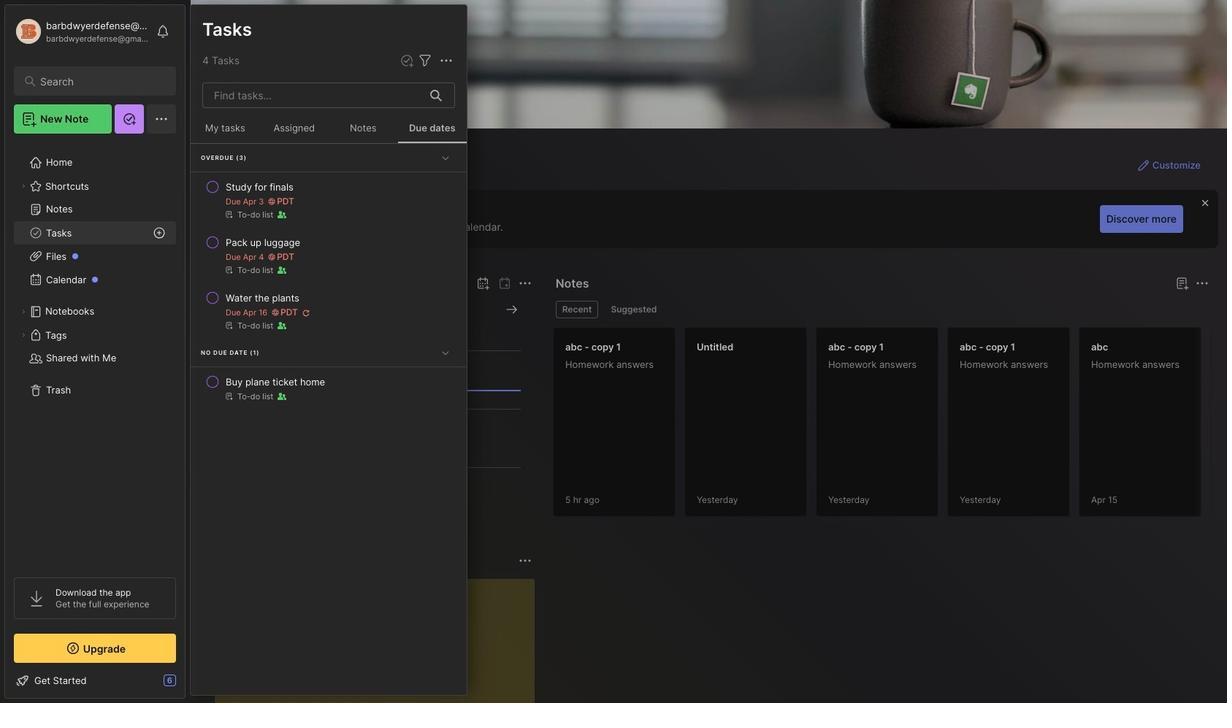 Task type: describe. For each thing, give the bounding box(es) containing it.
filter tasks image
[[417, 52, 434, 69]]

3 row from the top
[[197, 285, 461, 338]]

new evernote calendar event image
[[474, 275, 492, 292]]

water the plants 3 cell
[[226, 291, 300, 305]]

4 row from the top
[[197, 369, 461, 409]]

click to collapse image
[[185, 677, 196, 694]]

none search field inside main element
[[40, 72, 163, 90]]

Filter tasks field
[[417, 52, 434, 69]]

Find tasks… text field
[[205, 83, 422, 107]]

More actions and view options field
[[434, 52, 455, 69]]

Account field
[[14, 17, 149, 46]]

expand notebooks image
[[19, 308, 28, 316]]



Task type: locate. For each thing, give the bounding box(es) containing it.
new task image
[[400, 53, 414, 68]]

pack up luggage 2 cell
[[226, 235, 300, 250]]

more actions and view options image
[[438, 52, 455, 69]]

collapse noduedate image
[[439, 345, 453, 360]]

expand tags image
[[19, 331, 28, 340]]

1 tab from the left
[[556, 301, 599, 319]]

1 horizontal spatial tab
[[605, 301, 664, 319]]

main element
[[0, 0, 190, 704]]

tab
[[556, 301, 599, 319], [605, 301, 664, 319]]

Start writing… text field
[[227, 580, 534, 704]]

row
[[197, 174, 461, 227], [197, 229, 461, 282], [197, 285, 461, 338], [197, 369, 461, 409]]

0 horizontal spatial tab
[[556, 301, 599, 319]]

0 horizontal spatial row group
[[191, 144, 467, 410]]

Search text field
[[40, 75, 163, 88]]

Help and Learning task checklist field
[[5, 669, 185, 693]]

1 row from the top
[[197, 174, 461, 227]]

2 tab from the left
[[605, 301, 664, 319]]

buy plane ticket home 5 cell
[[226, 375, 325, 390]]

tree
[[5, 143, 185, 565]]

tab list
[[556, 301, 1207, 319]]

row group
[[191, 144, 467, 410], [553, 327, 1228, 526]]

collapse overdue image
[[439, 150, 453, 165]]

study for finals 1 cell
[[226, 180, 294, 194]]

None search field
[[40, 72, 163, 90]]

1 horizontal spatial row group
[[553, 327, 1228, 526]]

2 row from the top
[[197, 229, 461, 282]]

tree inside main element
[[5, 143, 185, 565]]



Task type: vqa. For each thing, say whether or not it's contained in the screenshot.
To-Do List
no



